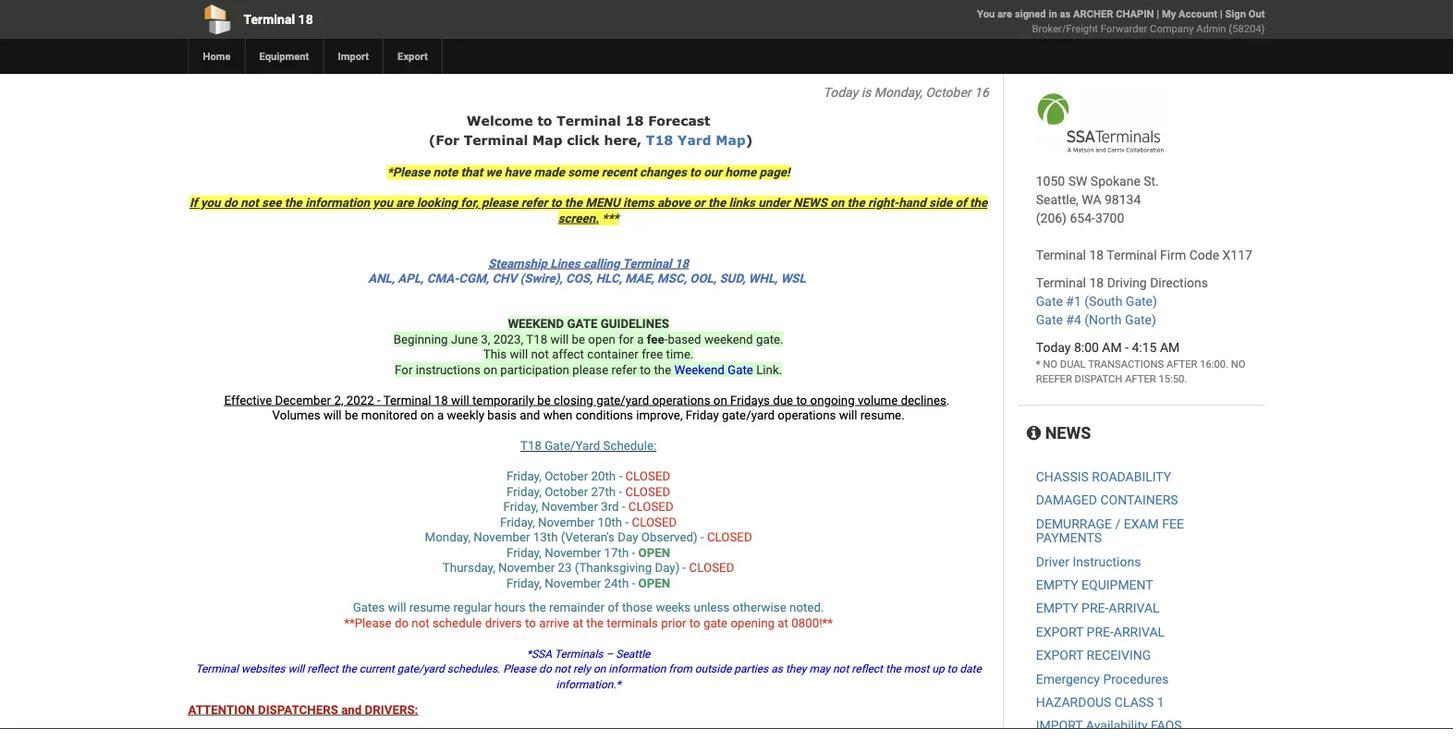 Task type: locate. For each thing, give the bounding box(es) containing it.
0 vertical spatial do
[[224, 196, 238, 210]]

gate #4 (north gate) link
[[1036, 312, 1156, 327]]

- inside today                                                                                                                                                                                                                                                                                                                                                                                                                                                                                                                                                                                                                                                                                                           8:00 am - 4:15 am * no dual transactions after 16:00.  no reefer dispatch after 15:50.
[[1125, 340, 1129, 355]]

0 horizontal spatial at
[[573, 616, 583, 630]]

1 you from the left
[[201, 196, 221, 210]]

18 up here,
[[625, 112, 644, 128]]

gate) down 'driving'
[[1126, 294, 1157, 309]]

terminals
[[554, 648, 603, 661]]

0 horizontal spatial monday,
[[425, 530, 471, 545]]

cos,
[[566, 271, 593, 286]]

1 vertical spatial a
[[437, 408, 444, 423]]

0 vertical spatial export
[[1036, 625, 1084, 640]]

map up made
[[533, 132, 563, 147]]

chassis roadability damaged containers demurrage / exam fee payments driver instructions empty equipment empty pre-arrival export pre-arrival export receiving emergency procedures hazardous class 1
[[1036, 469, 1184, 710]]

am up transactions
[[1102, 340, 1122, 355]]

1 vertical spatial information
[[609, 663, 666, 676]]

1 map from the left
[[533, 132, 563, 147]]

1 vertical spatial refer
[[612, 362, 637, 377]]

18 inside welcome to terminal 18 forecast (for terminal map click here, t18 yard map )
[[625, 112, 644, 128]]

2022
[[346, 393, 374, 408]]

the left most
[[886, 663, 901, 676]]

18 inside terminal 18 driving directions gate #1 (south gate) gate #4 (north gate)
[[1089, 275, 1104, 290]]

terminal inside "*ssa terminals – seattle terminal websites will reflect the current gate/yard schedules. please do not rely on information from outside parties as they may not reflect the most up to date information.*"
[[195, 663, 238, 676]]

gate/yard
[[596, 393, 649, 408], [722, 408, 775, 423], [397, 663, 445, 676]]

thursday,
[[443, 561, 495, 575]]

empty
[[1036, 578, 1079, 593], [1036, 601, 1079, 616]]

if
[[189, 196, 198, 210]]

arrival down the equipment
[[1109, 601, 1160, 616]]

closing
[[554, 393, 593, 408]]

18
[[298, 12, 313, 27], [625, 112, 644, 128], [1089, 247, 1104, 263], [675, 256, 689, 271], [1089, 275, 1104, 290], [434, 393, 448, 408]]

information down seattle
[[609, 663, 666, 676]]

- inside effective december 2, 2022 - terminal 18 will temporarily be closing gate/yard operations on fridays due to ongoing volume declines . volumes will be monitored on a weekly basis and when conditions improve, friday gate/yard operations will resume.
[[377, 393, 381, 408]]

of right side
[[955, 196, 967, 210]]

0 vertical spatial of
[[955, 196, 967, 210]]

instructions
[[1073, 554, 1141, 569]]

gate #1 (south gate) link
[[1036, 294, 1157, 309]]

1 vertical spatial of
[[608, 600, 619, 615]]

friday,
[[507, 469, 542, 484], [507, 484, 542, 499], [503, 500, 538, 514], [500, 515, 535, 530], [507, 545, 542, 560], [507, 576, 542, 591]]

be up when
[[537, 393, 551, 408]]

instructions
[[416, 362, 481, 377]]

are right you at the top right
[[998, 8, 1012, 20]]

1 horizontal spatial operations
[[778, 408, 836, 423]]

1 horizontal spatial are
[[998, 8, 1012, 20]]

0 horizontal spatial |
[[1157, 8, 1159, 20]]

damaged containers link
[[1036, 493, 1178, 508]]

here,
[[604, 132, 642, 147]]

pre-
[[1082, 601, 1109, 616], [1087, 625, 1114, 640]]

on right news
[[830, 196, 844, 210]]

8:00
[[1074, 340, 1099, 355]]

terminal up attention at the left of the page
[[195, 663, 238, 676]]

1 no from the left
[[1043, 358, 1058, 370]]

driver instructions link
[[1036, 554, 1141, 569]]

at down remainder
[[573, 616, 583, 630]]

the right the or
[[708, 196, 726, 210]]

and right basis
[[520, 408, 540, 423]]

operations
[[652, 393, 710, 408], [778, 408, 836, 423]]

*ssa terminals – seattle terminal websites will reflect the current gate/yard schedules. please do not rely on information from outside parties as they may not reflect the most up to date information.*
[[195, 648, 982, 691]]

0 horizontal spatial as
[[771, 663, 783, 676]]

monday, inside friday, october 20th - closed friday, october 27th - closed friday, november 3rd - closed friday, november 10th - closed monday, november 13th (veteran's day observed) - closed friday, november 17th - open thursday, november 23 (thanksgiving day) - closed friday, november 24th - open
[[425, 530, 471, 545]]

terminal 18 image
[[1036, 92, 1165, 153]]

pre- down empty equipment link
[[1082, 601, 1109, 616]]

0 horizontal spatial no
[[1043, 358, 1058, 370]]

payments
[[1036, 531, 1102, 546]]

terminal up click on the left top of the page
[[557, 112, 621, 128]]

0 horizontal spatial refer
[[521, 196, 548, 210]]

terminal 18
[[244, 12, 313, 27]]

0 horizontal spatial a
[[437, 408, 444, 423]]

gate) up "4:15"
[[1125, 312, 1156, 327]]

1 horizontal spatial do
[[395, 616, 409, 630]]

as right the in at top
[[1060, 8, 1071, 20]]

2 export from the top
[[1036, 648, 1084, 663]]

t18 down forecast
[[646, 132, 673, 147]]

be down gate
[[572, 332, 585, 347]]

today inside today                                                                                                                                                                                                                                                                                                                                                                                                                                                                                                                                                                                                                                                                                                           8:00 am - 4:15 am * no dual transactions after 16:00.  no reefer dispatch after 15:50.
[[1036, 340, 1071, 355]]

0 horizontal spatial am
[[1102, 340, 1122, 355]]

will up affect
[[550, 332, 569, 347]]

not inside if you do not see the information you are looking for, please refer to the menu items above or the links under news on the right-hand side of the screen.
[[241, 196, 259, 210]]

hours
[[495, 600, 526, 615]]

on down this
[[484, 362, 497, 377]]

0 vertical spatial and
[[520, 408, 540, 423]]

st.
[[1144, 173, 1159, 189]]

18 inside steamship lines calling terminal 18 anl, apl, cma-cgm, chv (swire), cos, hlc, mae, msc, ool, sud, whl, wsl
[[675, 256, 689, 271]]

december
[[275, 393, 331, 408]]

do
[[224, 196, 238, 210], [395, 616, 409, 630], [539, 663, 552, 676]]

1 horizontal spatial a
[[637, 332, 644, 347]]

0 horizontal spatial gate/yard
[[397, 663, 445, 676]]

1 horizontal spatial as
[[1060, 8, 1071, 20]]

declines
[[901, 393, 946, 408]]

home
[[203, 50, 231, 62]]

2 vertical spatial october
[[545, 484, 588, 499]]

when
[[543, 408, 573, 423]]

terminal up equipment 'link'
[[244, 12, 295, 27]]

1 horizontal spatial after
[[1167, 358, 1198, 370]]

0 vertical spatial pre-
[[1082, 601, 1109, 616]]

0 horizontal spatial you
[[201, 196, 221, 210]]

terminal inside steamship lines calling terminal 18 anl, apl, cma-cgm, chv (swire), cos, hlc, mae, msc, ool, sud, whl, wsl
[[623, 256, 672, 271]]

2 horizontal spatial do
[[539, 663, 552, 676]]

0 vertical spatial empty
[[1036, 578, 1079, 593]]

2 map from the left
[[716, 132, 746, 147]]

spokane
[[1091, 173, 1141, 189]]

and left drivers:
[[341, 703, 362, 717]]

2 vertical spatial t18
[[521, 439, 542, 453]]

archer
[[1073, 8, 1113, 20]]

a inside the weekend gate guidelines beginning june 3, 2023, t18 will be open for a fee -based weekend gate. this will not affect container free time.
[[637, 332, 644, 347]]

are inside you are signed in as archer chapin | my account | sign out broker/freight forwarder company admin (58204)
[[998, 8, 1012, 20]]

0 vertical spatial open
[[638, 545, 670, 560]]

1 horizontal spatial map
[[716, 132, 746, 147]]

to right the due
[[796, 393, 807, 408]]

0 horizontal spatial today
[[823, 85, 858, 100]]

basis
[[487, 408, 517, 423]]

0 vertical spatial monday,
[[874, 85, 922, 100]]

2 | from the left
[[1220, 8, 1223, 20]]

- up monitored
[[377, 393, 381, 408]]

november
[[541, 500, 598, 514], [538, 515, 595, 530], [474, 530, 530, 545], [545, 545, 601, 560], [498, 561, 555, 575], [545, 576, 601, 591]]

to right welcome
[[537, 112, 552, 128]]

today for today is monday, october 16
[[823, 85, 858, 100]]

open up day)
[[638, 545, 670, 560]]

1 vertical spatial open
[[638, 576, 670, 591]]

0 horizontal spatial information
[[305, 196, 370, 210]]

1 horizontal spatial am
[[1160, 340, 1180, 355]]

do down '*ssa'
[[539, 663, 552, 676]]

gates will resume regular hours the remainder of those weeks unless otherwise noted.
[[353, 600, 824, 615]]

0 vertical spatial are
[[998, 8, 1012, 20]]

am right "4:15"
[[1160, 340, 1180, 355]]

october
[[926, 85, 971, 100], [545, 469, 588, 484], [545, 484, 588, 499]]

18 up weekly
[[434, 393, 448, 408]]

today up *
[[1036, 340, 1071, 355]]

0 vertical spatial information
[[305, 196, 370, 210]]

t18 inside the weekend gate guidelines beginning june 3, 2023, t18 will be open for a fee -based weekend gate. this will not affect container free time.
[[526, 332, 547, 347]]

1 horizontal spatial no
[[1231, 358, 1246, 370]]

gate/yard down "fridays" on the right bottom of page
[[722, 408, 775, 423]]

| left my
[[1157, 8, 1159, 20]]

0 vertical spatial after
[[1167, 358, 1198, 370]]

map up 'home'
[[716, 132, 746, 147]]

our
[[704, 165, 722, 180]]

of inside if you do not see the information you are looking for, please refer to the menu items above or the links under news on the right-hand side of the screen.
[[955, 196, 967, 210]]

refer down container
[[612, 362, 637, 377]]

reflect right may
[[852, 663, 883, 676]]

1 vertical spatial are
[[396, 196, 414, 210]]

1 horizontal spatial reflect
[[852, 663, 883, 676]]

1 vertical spatial please
[[572, 362, 609, 377]]

1 vertical spatial export
[[1036, 648, 1084, 663]]

reflect up "attention dispatchers and drivers:"
[[307, 663, 338, 676]]

wsl
[[781, 271, 806, 286]]

chv
[[492, 271, 517, 286]]

open down day)
[[638, 576, 670, 591]]

16:00.
[[1200, 358, 1229, 370]]

fee
[[1162, 516, 1184, 532]]

- right 20th
[[619, 469, 622, 484]]

0 vertical spatial as
[[1060, 8, 1071, 20]]

welcome
[[467, 112, 533, 128]]

at down otherwise
[[778, 616, 788, 630]]

1 vertical spatial monday,
[[425, 530, 471, 545]]

october left 16
[[926, 85, 971, 100]]

1 vertical spatial arrival
[[1114, 625, 1165, 640]]

t18
[[646, 132, 673, 147], [526, 332, 547, 347], [521, 439, 542, 453]]

1 horizontal spatial |
[[1220, 8, 1223, 20]]

import link
[[323, 39, 383, 74]]

the right side
[[970, 196, 988, 210]]

drivers:
[[365, 703, 418, 717]]

refer down made
[[521, 196, 548, 210]]

terminal up monitored
[[383, 393, 431, 408]]

1 horizontal spatial information
[[609, 663, 666, 676]]

1 horizontal spatial you
[[373, 196, 393, 210]]

(swire),
[[520, 271, 563, 286]]

0 horizontal spatial and
[[341, 703, 362, 717]]

on right rely
[[593, 663, 606, 676]]

pre- down empty pre-arrival link
[[1087, 625, 1114, 640]]

effective december 2, 2022 - terminal 18 will temporarily be closing gate/yard operations on fridays due to ongoing volume declines . volumes will be monitored on a weekly basis and when conditions improve, friday gate/yard operations will resume.
[[224, 393, 953, 423]]

18 up msc,
[[675, 256, 689, 271]]

opening
[[731, 616, 775, 630]]

2 vertical spatial do
[[539, 663, 552, 676]]

0 horizontal spatial after
[[1125, 373, 1156, 385]]

you down *please
[[373, 196, 393, 210]]

please right for,
[[482, 196, 518, 210]]

on
[[830, 196, 844, 210], [484, 362, 497, 377], [714, 393, 727, 408], [420, 408, 434, 423], [593, 663, 606, 676]]

1 | from the left
[[1157, 8, 1159, 20]]

gate
[[1036, 294, 1063, 309], [1036, 312, 1063, 327], [728, 362, 753, 377]]

0 horizontal spatial operations
[[652, 393, 710, 408]]

be
[[572, 332, 585, 347], [537, 393, 551, 408], [345, 408, 358, 423]]

the right see
[[284, 196, 302, 210]]

october left 27th
[[545, 484, 588, 499]]

arrival up receiving
[[1114, 625, 1165, 640]]

lines
[[550, 256, 580, 271]]

0 vertical spatial october
[[926, 85, 971, 100]]

t18 down weekend
[[526, 332, 547, 347]]

be down 2022
[[345, 408, 358, 423]]

.
[[946, 393, 950, 408]]

1 am from the left
[[1102, 340, 1122, 355]]

- down "day"
[[632, 545, 635, 560]]

1 horizontal spatial please
[[572, 362, 609, 377]]

1 vertical spatial and
[[341, 703, 362, 717]]

(veteran's
[[561, 530, 615, 545]]

1 horizontal spatial and
[[520, 408, 540, 423]]

1 horizontal spatial of
[[955, 196, 967, 210]]

1 vertical spatial empty
[[1036, 601, 1079, 616]]

18 up gate #1 (south gate) link
[[1089, 275, 1104, 290]]

2 am from the left
[[1160, 340, 1180, 355]]

terminal inside terminal 18 driving directions gate #1 (south gate) gate #4 (north gate)
[[1036, 275, 1086, 290]]

1 vertical spatial t18
[[526, 332, 547, 347]]

t18 inside welcome to terminal 18 forecast (for terminal map click here, t18 yard map )
[[646, 132, 673, 147]]

monday, up thursday,
[[425, 530, 471, 545]]

gate/yard right current
[[397, 663, 445, 676]]

looking
[[417, 196, 458, 210]]

to
[[537, 112, 552, 128], [690, 165, 701, 180], [551, 196, 562, 210], [640, 362, 651, 377], [796, 393, 807, 408], [525, 616, 536, 630], [689, 616, 700, 630], [947, 663, 957, 676]]

2 horizontal spatial be
[[572, 332, 585, 347]]

anl,
[[368, 271, 395, 286]]

98134
[[1105, 192, 1141, 207]]

a inside effective december 2, 2022 - terminal 18 will temporarily be closing gate/yard operations on fridays due to ongoing volume declines . volumes will be monitored on a weekly basis and when conditions improve, friday gate/yard operations will resume.
[[437, 408, 444, 423]]

1 vertical spatial today
[[1036, 340, 1071, 355]]

for
[[395, 362, 413, 377]]

0 horizontal spatial are
[[396, 196, 414, 210]]

0 vertical spatial today
[[823, 85, 858, 100]]

please inside if you do not see the information you are looking for, please refer to the menu items above or the links under news on the right-hand side of the screen.
[[482, 196, 518, 210]]

fridays
[[730, 393, 770, 408]]

operations up friday
[[652, 393, 710, 408]]

please
[[482, 196, 518, 210], [572, 362, 609, 377]]

(north
[[1085, 312, 1122, 327]]

are down *please
[[396, 196, 414, 210]]

(for
[[429, 132, 459, 147]]

chapin
[[1116, 8, 1154, 20]]

0 horizontal spatial reflect
[[307, 663, 338, 676]]

do right if at the left top of page
[[224, 196, 238, 210]]

0 vertical spatial a
[[637, 332, 644, 347]]

no right 16:00.
[[1231, 358, 1246, 370]]

a
[[637, 332, 644, 347], [437, 408, 444, 423]]

terminal up 'driving'
[[1107, 247, 1157, 263]]

otherwise
[[733, 600, 786, 615]]

please
[[503, 663, 536, 676]]

0 vertical spatial t18
[[646, 132, 673, 147]]

the up the screen.
[[565, 196, 582, 210]]

export up emergency
[[1036, 648, 1084, 663]]

1 horizontal spatial be
[[537, 393, 551, 408]]

2 vertical spatial gate
[[728, 362, 753, 377]]

will down 2023,
[[510, 347, 528, 362]]

gate/yard up the conditions
[[596, 393, 649, 408]]

may
[[809, 663, 830, 676]]

1 vertical spatial as
[[771, 663, 783, 676]]

free
[[642, 347, 663, 362]]

1 horizontal spatial at
[[778, 616, 788, 630]]

(206)
[[1036, 210, 1067, 226]]

1 horizontal spatial refer
[[612, 362, 637, 377]]

we
[[486, 165, 502, 180]]

my account link
[[1162, 8, 1217, 20]]

on right monitored
[[420, 408, 434, 423]]

weeks
[[656, 600, 691, 615]]

equipment link
[[245, 39, 323, 74]]

affect
[[552, 347, 584, 362]]

- up transactions
[[1125, 340, 1129, 355]]

1 horizontal spatial gate/yard
[[596, 393, 649, 408]]

terminal inside terminal 18 link
[[244, 12, 295, 27]]

november left "13th"
[[474, 530, 530, 545]]

to inside "*ssa terminals – seattle terminal websites will reflect the current gate/yard schedules. please do not rely on information from outside parties as they may not reflect the most up to date information.*"
[[947, 663, 957, 676]]

0 horizontal spatial map
[[533, 132, 563, 147]]

have
[[505, 165, 531, 180]]

1 horizontal spatial today
[[1036, 340, 1071, 355]]

operations down the due
[[778, 408, 836, 423]]

a right for on the left top of the page
[[637, 332, 644, 347]]

note
[[433, 165, 458, 180]]

will inside "*ssa terminals – seattle terminal websites will reflect the current gate/yard schedules. please do not rely on information from outside parties as they may not reflect the most up to date information.*"
[[288, 663, 304, 676]]

home
[[725, 165, 756, 180]]

will right gates
[[388, 600, 406, 615]]

not left see
[[241, 196, 259, 210]]

after down transactions
[[1125, 373, 1156, 385]]

1 vertical spatial gate)
[[1125, 312, 1156, 327]]

not left rely
[[554, 663, 570, 676]]

0 vertical spatial refer
[[521, 196, 548, 210]]

link.
[[756, 362, 782, 377]]

1 empty from the top
[[1036, 578, 1079, 593]]

this
[[483, 347, 507, 362]]

24th
[[604, 576, 629, 591]]

- inside the weekend gate guidelines beginning june 3, 2023, t18 will be open for a fee -based weekend gate. this will not affect container free time.
[[664, 332, 668, 347]]

-
[[664, 332, 668, 347], [1125, 340, 1129, 355], [377, 393, 381, 408], [619, 469, 622, 484], [619, 484, 622, 499], [622, 500, 625, 514], [625, 515, 629, 530], [701, 530, 704, 545], [632, 545, 635, 560], [683, 561, 686, 575], [632, 576, 635, 591]]

you right if at the left top of page
[[201, 196, 221, 210]]

*ssa
[[527, 648, 552, 661]]

friday
[[686, 408, 719, 423]]

20th
[[591, 469, 616, 484]]

0 vertical spatial please
[[482, 196, 518, 210]]

0 horizontal spatial do
[[224, 196, 238, 210]]

will right websites
[[288, 663, 304, 676]]

0 horizontal spatial please
[[482, 196, 518, 210]]

my
[[1162, 8, 1176, 20]]



Task type: describe. For each thing, give the bounding box(es) containing it.
for
[[619, 332, 634, 347]]

the down free
[[654, 362, 671, 377]]

import
[[338, 50, 369, 62]]

be inside the weekend gate guidelines beginning june 3, 2023, t18 will be open for a fee -based weekend gate. this will not affect container free time.
[[572, 332, 585, 347]]

the down gates will resume regular hours the remainder of those weeks unless otherwise noted.
[[586, 616, 604, 630]]

november up 23
[[545, 545, 601, 560]]

november up "13th"
[[538, 515, 595, 530]]

empty equipment link
[[1036, 578, 1153, 593]]

noted.
[[790, 600, 824, 615]]

weekend
[[508, 317, 564, 331]]

2 horizontal spatial gate/yard
[[722, 408, 775, 423]]

do inside "*ssa terminals – seattle terminal websites will reflect the current gate/yard schedules. please do not rely on information from outside parties as they may not reflect the most up to date information.*"
[[539, 663, 552, 676]]

improve,
[[636, 408, 683, 423]]

firm
[[1160, 247, 1186, 263]]

today                                                                                                                                                                                                                                                                                                                                                                                                                                                                                                                                                                                                                                                                                                           8:00 am - 4:15 am * no dual transactions after 16:00.  no reefer dispatch after 15:50.
[[1036, 340, 1246, 385]]

dual
[[1060, 358, 1086, 370]]

participation
[[500, 362, 569, 377]]

receiving
[[1087, 648, 1151, 663]]

2 no from the left
[[1231, 358, 1246, 370]]

3,
[[481, 332, 490, 347]]

gate/yard inside "*ssa terminals – seattle terminal websites will reflect the current gate/yard schedules. please do not rely on information from outside parties as they may not reflect the most up to date information.*"
[[397, 663, 445, 676]]

- up "day"
[[625, 515, 629, 530]]

screen.
[[558, 211, 599, 226]]

18 down 3700
[[1089, 247, 1104, 263]]

0 vertical spatial gate)
[[1126, 294, 1157, 309]]

made
[[534, 165, 565, 180]]

see
[[262, 196, 281, 210]]

right-
[[868, 196, 899, 210]]

to left gate
[[689, 616, 700, 630]]

info circle image
[[1027, 424, 1041, 441]]

roadability
[[1092, 469, 1172, 485]]

volumes
[[272, 408, 320, 423]]

gate.
[[756, 332, 784, 347]]

18 inside effective december 2, 2022 - terminal 18 will temporarily be closing gate/yard operations on fridays due to ongoing volume declines . volumes will be monitored on a weekly basis and when conditions improve, friday gate/yard operations will resume.
[[434, 393, 448, 408]]

ongoing
[[810, 393, 855, 408]]

on inside "*ssa terminals – seattle terminal websites will reflect the current gate/yard schedules. please do not rely on information from outside parties as they may not reflect the most up to date information.*"
[[593, 663, 606, 676]]

to left arrive
[[525, 616, 536, 630]]

0 horizontal spatial of
[[608, 600, 619, 615]]

yard
[[678, 132, 711, 147]]

2 at from the left
[[778, 616, 788, 630]]

1 vertical spatial pre-
[[1087, 625, 1114, 640]]

reefer
[[1036, 373, 1072, 385]]

seattle
[[616, 648, 650, 661]]

weekend
[[674, 362, 725, 377]]

emergency procedures link
[[1036, 672, 1169, 687]]

2 empty from the top
[[1036, 601, 1079, 616]]

**please
[[344, 616, 392, 630]]

1 vertical spatial after
[[1125, 373, 1156, 385]]

will down 2,
[[323, 408, 342, 423]]

current
[[359, 663, 394, 676]]

1 at from the left
[[573, 616, 583, 630]]

ool,
[[690, 271, 717, 286]]

as inside "*ssa terminals – seattle terminal websites will reflect the current gate/yard schedules. please do not rely on information from outside parties as they may not reflect the most up to date information.*"
[[771, 663, 783, 676]]

***
[[599, 211, 619, 226]]

cma-
[[427, 271, 459, 286]]

weekend
[[704, 332, 753, 347]]

not right may
[[833, 663, 849, 676]]

terminal 18 link
[[188, 0, 621, 39]]

1 vertical spatial gate
[[1036, 312, 1063, 327]]

sign out link
[[1225, 8, 1265, 20]]

0 horizontal spatial be
[[345, 408, 358, 423]]

export pre-arrival link
[[1036, 625, 1165, 640]]

websites
[[241, 663, 285, 676]]

refer inside if you do not see the information you are looking for, please refer to the menu items above or the links under news on the right-hand side of the screen.
[[521, 196, 548, 210]]

for,
[[461, 196, 479, 210]]

observed)
[[641, 530, 698, 545]]

not inside the weekend gate guidelines beginning june 3, 2023, t18 will be open for a fee -based weekend gate. this will not affect container free time.
[[531, 347, 549, 362]]

18 up equipment
[[298, 12, 313, 27]]

3rd
[[601, 500, 619, 514]]

terminal inside effective december 2, 2022 - terminal 18 will temporarily be closing gate/yard operations on fridays due to ongoing volume declines . volumes will be monitored on a weekly basis and when conditions improve, friday gate/yard operations will resume.
[[383, 393, 431, 408]]

0 vertical spatial arrival
[[1109, 601, 1160, 616]]

from
[[669, 663, 692, 676]]

1 vertical spatial october
[[545, 469, 588, 484]]

click
[[567, 132, 600, 147]]

broker/freight
[[1032, 23, 1098, 35]]

the left right-
[[847, 196, 865, 210]]

will up weekly
[[451, 393, 469, 408]]

- right "24th"
[[632, 576, 635, 591]]

1050 sw spokane st. seattle, wa 98134 (206) 654-3700
[[1036, 173, 1159, 226]]

0 vertical spatial gate
[[1036, 294, 1063, 309]]

outside
[[695, 663, 732, 676]]

t18 yard map link
[[646, 132, 746, 148]]

effective
[[224, 393, 272, 408]]

most
[[904, 663, 929, 676]]

november down 23
[[545, 576, 601, 591]]

welcome to terminal 18 forecast (for terminal map click here, t18 yard map )
[[429, 112, 753, 147]]

changes
[[640, 165, 687, 180]]

information inside if you do not see the information you are looking for, please refer to the menu items above or the links under news on the right-hand side of the screen.
[[305, 196, 370, 210]]

#1
[[1066, 294, 1081, 309]]

mae,
[[625, 271, 654, 286]]

you are signed in as archer chapin | my account | sign out broker/freight forwarder company admin (58204)
[[977, 8, 1265, 35]]

- right 3rd
[[622, 500, 625, 514]]

damaged
[[1036, 493, 1097, 508]]

the left current
[[341, 663, 357, 676]]

if you do not see the information you are looking for, please refer to the menu items above or the links under news on the right-hand side of the screen.
[[189, 196, 988, 226]]

on inside if you do not see the information you are looking for, please refer to the menu items above or the links under news on the right-hand side of the screen.
[[830, 196, 844, 210]]

27th
[[591, 484, 616, 499]]

1 export from the top
[[1036, 625, 1084, 640]]

- right observed)
[[701, 530, 704, 545]]

*
[[1036, 358, 1041, 370]]

today for today                                                                                                                                                                                                                                                                                                                                                                                                                                                                                                                                                                                                                                                                                                           8:00 am - 4:15 am * no dual transactions after 16:00.  no reefer dispatch after 15:50.
[[1036, 340, 1071, 355]]

1 reflect from the left
[[307, 663, 338, 676]]

the up arrive
[[529, 600, 546, 615]]

dispatchers
[[258, 703, 338, 717]]

1 vertical spatial do
[[395, 616, 409, 630]]

day)
[[655, 561, 680, 575]]

driving
[[1107, 275, 1147, 290]]

equipment
[[1082, 578, 1153, 593]]

temporarily
[[472, 393, 534, 408]]

resume
[[409, 600, 450, 615]]

company
[[1150, 23, 1194, 35]]

as inside you are signed in as archer chapin | my account | sign out broker/freight forwarder company admin (58204)
[[1060, 8, 1071, 20]]

- right day)
[[683, 561, 686, 575]]

#4
[[1066, 312, 1081, 327]]

account
[[1179, 8, 1217, 20]]

- right 27th
[[619, 484, 622, 499]]

to inside if you do not see the information you are looking for, please refer to the menu items above or the links under news on the right-hand side of the screen.
[[551, 196, 562, 210]]

gate/yard
[[545, 439, 600, 453]]

seattle,
[[1036, 192, 1079, 207]]

exam
[[1124, 516, 1159, 532]]

do inside if you do not see the information you are looking for, please refer to the menu items above or the links under news on the right-hand side of the screen.
[[224, 196, 238, 210]]

2 reflect from the left
[[852, 663, 883, 676]]

terminal down (206)
[[1036, 247, 1086, 263]]

november down "13th"
[[498, 561, 555, 575]]

export
[[398, 50, 428, 62]]

demurrage
[[1036, 516, 1112, 532]]

2 open from the top
[[638, 576, 670, 591]]

to inside effective december 2, 2022 - terminal 18 will temporarily be closing gate/yard operations on fridays due to ongoing volume declines . volumes will be monitored on a weekly basis and when conditions improve, friday gate/yard operations will resume.
[[796, 393, 807, 408]]

and inside effective december 2, 2022 - terminal 18 will temporarily be closing gate/yard operations on fridays due to ongoing volume declines . volumes will be monitored on a weekly basis and when conditions improve, friday gate/yard operations will resume.
[[520, 408, 540, 423]]

16
[[974, 85, 989, 100]]

2 you from the left
[[373, 196, 393, 210]]

(south
[[1085, 294, 1123, 309]]

day
[[618, 530, 638, 545]]

13th
[[533, 530, 558, 545]]

information inside "*ssa terminals – seattle terminal websites will reflect the current gate/yard schedules. please do not rely on information from outside parties as they may not reflect the most up to date information.*"
[[609, 663, 666, 676]]

to down free
[[640, 362, 651, 377]]

chassis
[[1036, 469, 1089, 485]]

are inside if you do not see the information you are looking for, please refer to the menu items above or the links under news on the right-hand side of the screen.
[[396, 196, 414, 210]]

november up (veteran's
[[541, 500, 598, 514]]

not down 'resume'
[[412, 616, 430, 630]]

terminal 18 terminal firm code x117
[[1036, 247, 1253, 263]]

1 horizontal spatial monday,
[[874, 85, 922, 100]]

attention
[[188, 703, 255, 717]]

terminal down welcome
[[464, 132, 528, 147]]

–
[[606, 648, 613, 661]]

friday, october 20th - closed friday, october 27th - closed friday, november 3rd - closed friday, november 10th - closed monday, november 13th (veteran's day observed) - closed friday, november 17th - open thursday, november 23 (thanksgiving day) - closed friday, november 24th - open
[[425, 469, 752, 591]]

gates
[[353, 600, 385, 615]]

1
[[1157, 695, 1165, 710]]

1 open from the top
[[638, 545, 670, 560]]

directions
[[1150, 275, 1208, 290]]

to left our
[[690, 165, 701, 180]]

to inside welcome to terminal 18 forecast (for terminal map click here, t18 yard map )
[[537, 112, 552, 128]]

will down ongoing
[[839, 408, 857, 423]]

forecast
[[648, 112, 710, 128]]

based
[[668, 332, 701, 347]]

recent
[[602, 165, 637, 180]]

on up friday
[[714, 393, 727, 408]]

/
[[1115, 516, 1121, 532]]

forwarder
[[1101, 23, 1148, 35]]



Task type: vqa. For each thing, say whether or not it's contained in the screenshot.
bottom are
yes



